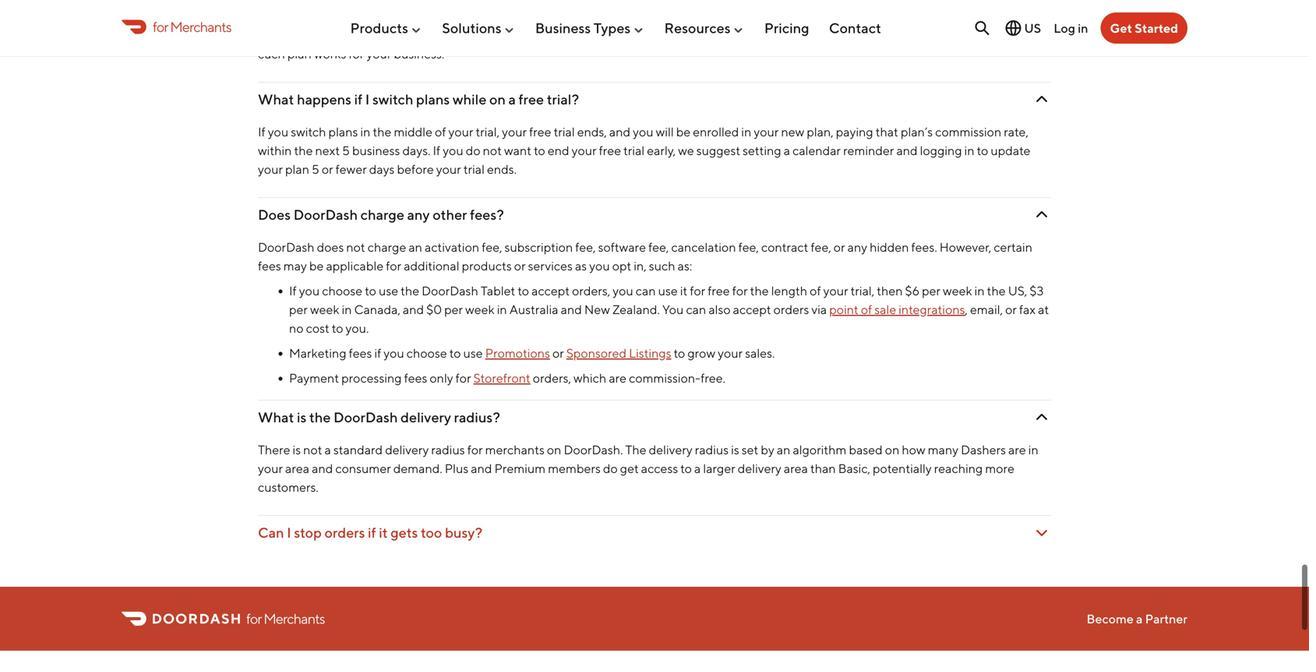 Task type: describe. For each thing, give the bounding box(es) containing it.
0 horizontal spatial orders,
[[533, 370, 571, 385]]

stop
[[294, 524, 322, 541]]

1 vertical spatial orders
[[325, 524, 365, 541]]

and right ends, in the top left of the page
[[609, 124, 631, 139]]

chevron down image for can i stop orders if it gets too busy?
[[1033, 523, 1051, 542]]

products link
[[350, 13, 422, 43]]

0 horizontal spatial 5
[[312, 162, 319, 176]]

a left "standard"
[[325, 442, 331, 457]]

a left larger
[[694, 461, 701, 476]]

for inside there is not a standard delivery radius for merchants on doordash. the delivery radius is set by an algorithm based on how many dashers are in your area and consumer demand. plus and premium members do get access to a larger delivery area than basic, potentially reaching more customers.
[[467, 442, 483, 457]]

order
[[731, 28, 761, 42]]

of right picture
[[975, 28, 986, 42]]

services
[[528, 258, 573, 273]]

0 vertical spatial are
[[609, 370, 627, 385]]

marketing
[[289, 345, 346, 360]]

you left will
[[633, 124, 654, 139]]

we encourage merchants to try a plan for a minimum of 2-3 weeks before switching in order to get the most representative picture of how well each plan works for your business.
[[258, 28, 1037, 61]]

2 horizontal spatial on
[[885, 442, 900, 457]]

log
[[1054, 20, 1075, 35]]

while
[[453, 91, 487, 107]]

to left try
[[404, 28, 415, 42]]

other
[[433, 206, 467, 223]]

does doordash charge any other fees?
[[258, 206, 504, 223]]

1 horizontal spatial use
[[463, 345, 483, 360]]

delivery down by
[[738, 461, 782, 476]]

too
[[421, 524, 442, 541]]

to up canada,
[[365, 283, 376, 298]]

your up want
[[502, 124, 527, 139]]

become a partner link
[[1087, 611, 1188, 626]]

chevron down image for what happens if i switch plans while on a free trial?
[[1033, 90, 1051, 109]]

busy?
[[445, 524, 482, 541]]

before inside we encourage merchants to try a plan for a minimum of 2-3 weeks before switching in order to get the most representative picture of how well each plan works for your business.
[[624, 28, 661, 42]]

3
[[578, 28, 585, 42]]

a right the while
[[508, 91, 516, 107]]

pricing
[[764, 20, 809, 36]]

your up other at the left of page
[[436, 162, 461, 176]]

many
[[928, 442, 959, 457]]

your right grow
[[718, 345, 743, 360]]

the left length on the top
[[750, 283, 769, 298]]

get inside there is not a standard delivery radius for merchants on doordash. the delivery radius is set by an algorithm based on how many dashers are in your area and consumer demand. plus and premium members do get access to a larger delivery area than basic, potentially reaching more customers.
[[620, 461, 639, 476]]

1 horizontal spatial per
[[444, 302, 463, 317]]

and down plan's
[[897, 143, 918, 158]]

you up "within"
[[268, 124, 288, 139]]

2 vertical spatial trial
[[464, 162, 485, 176]]

set
[[742, 442, 759, 457]]

1 horizontal spatial week
[[465, 302, 495, 317]]

what for what happens if i switch plans while on a free trial?
[[258, 91, 294, 107]]

before inside if you switch plans in the middle of your trial, your free trial ends, and you will be enrolled in your new plan, paying that plan's commission rate, within the next 5 business days. if you do not want to end your free trial early, we suggest setting a calendar reminder and logging in to update your plan 5 or fewer days before your trial ends.
[[397, 162, 434, 176]]

demand.
[[393, 461, 442, 476]]

by
[[761, 442, 774, 457]]

it inside if you choose to use the doordash tablet to accept orders, you can use it for free for the length of your trial, then $6 per week in the us, $3 per week in canada, and $0 per week in australia and new zealand. you can also accept orders via
[[680, 283, 688, 298]]

cost
[[306, 321, 329, 335]]

you inside doordash does not charge an activation fee, subscription fee, software fee, cancelation fee, contract fee, or any hidden fees. however, certain fees may be applicable for additional products or services as you opt in, such as:
[[589, 258, 610, 273]]

1 horizontal spatial accept
[[733, 302, 771, 317]]

plan inside if you switch plans in the middle of your trial, your free trial ends, and you will be enrolled in your new plan, paying that plan's commission rate, within the next 5 business days. if you do not want to end your free trial early, we suggest setting a calendar reminder and logging in to update your plan 5 or fewer days before your trial ends.
[[285, 162, 309, 176]]

1 vertical spatial it
[[379, 524, 388, 541]]

gets
[[391, 524, 418, 541]]

4 fee, from the left
[[738, 239, 759, 254]]

most
[[820, 28, 847, 42]]

also
[[709, 302, 731, 317]]

each
[[258, 46, 285, 61]]

1 vertical spatial merchants
[[264, 610, 325, 627]]

your down the while
[[448, 124, 473, 139]]

1 vertical spatial i
[[287, 524, 291, 541]]

or down subscription
[[514, 258, 526, 273]]

customers.
[[258, 479, 319, 494]]

at
[[1038, 302, 1049, 317]]

you up zealand.
[[613, 283, 633, 298]]

solutions link
[[442, 13, 516, 43]]

0 vertical spatial accept
[[532, 283, 570, 298]]

radius?
[[454, 409, 500, 425]]

and right plus
[[471, 461, 492, 476]]

doordash inside if you choose to use the doordash tablet to accept orders, you can use it for free for the length of your trial, then $6 per week in the us, $3 per week in canada, and $0 per week in australia and new zealand. you can also accept orders via
[[422, 283, 478, 298]]

your down "within"
[[258, 162, 283, 176]]

your down ends, in the top left of the page
[[572, 143, 597, 158]]

then
[[877, 283, 903, 298]]

email,
[[970, 302, 1003, 317]]

in,
[[634, 258, 647, 273]]

merchants inside we encourage merchants to try a plan for a minimum of 2-3 weeks before switching in order to get the most representative picture of how well each plan works for your business.
[[342, 28, 401, 42]]

0 horizontal spatial week
[[310, 302, 339, 317]]

to left end
[[534, 143, 545, 158]]

want
[[504, 143, 532, 158]]

be inside doordash does not charge an activation fee, subscription fee, software fee, cancelation fee, contract fee, or any hidden fees. however, certain fees may be applicable for additional products or services as you opt in, such as:
[[309, 258, 324, 273]]

you down may
[[299, 283, 320, 298]]

to down commission
[[977, 143, 988, 158]]

0 vertical spatial merchants
[[170, 18, 231, 35]]

no
[[289, 321, 304, 335]]

to up only at left bottom
[[449, 345, 461, 360]]

your inside if you choose to use the doordash tablet to accept orders, you can use it for free for the length of your trial, then $6 per week in the us, $3 per week in canada, and $0 per week in australia and new zealand. you can also accept orders via
[[823, 283, 848, 298]]

works
[[314, 46, 346, 61]]

1 horizontal spatial 5
[[342, 143, 350, 158]]

2 horizontal spatial per
[[922, 283, 941, 298]]

in up setting
[[741, 124, 752, 139]]

plan's
[[901, 124, 933, 139]]

the down additional
[[401, 283, 419, 298]]

of inside if you choose to use the doordash tablet to accept orders, you can use it for free for the length of your trial, then $6 per week in the us, $3 per week in canada, and $0 per week in australia and new zealand. you can also accept orders via
[[810, 283, 821, 298]]

are inside there is not a standard delivery radius for merchants on doordash. the delivery radius is set by an algorithm based on how many dashers are in your area and consumer demand. plus and premium members do get access to a larger delivery area than basic, potentially reaching more customers.
[[1008, 442, 1026, 457]]

australia
[[509, 302, 558, 317]]

trial, inside if you choose to use the doordash tablet to accept orders, you can use it for free for the length of your trial, then $6 per week in the us, $3 per week in canada, and $0 per week in australia and new zealand. you can also accept orders via
[[851, 283, 875, 298]]

to inside there is not a standard delivery radius for merchants on doordash. the delivery radius is set by an algorithm based on how many dashers are in your area and consumer demand. plus and premium members do get access to a larger delivery area than basic, potentially reaching more customers.
[[681, 461, 692, 476]]

doordash does not charge an activation fee, subscription fee, software fee, cancelation fee, contract fee, or any hidden fees. however, certain fees may be applicable for additional products or services as you opt in, such as:
[[258, 239, 1033, 273]]

5 fee, from the left
[[811, 239, 831, 254]]

get inside we encourage merchants to try a plan for a minimum of 2-3 weeks before switching in order to get the most representative picture of how well each plan works for your business.
[[777, 28, 796, 42]]

activation
[[425, 239, 479, 254]]

premium
[[494, 461, 546, 476]]

, email, or fax at no cost to you.
[[289, 302, 1049, 335]]

2 vertical spatial if
[[368, 524, 376, 541]]

listings
[[629, 345, 671, 360]]

contract
[[761, 239, 808, 254]]

choose inside if you choose to use the doordash tablet to accept orders, you can use it for free for the length of your trial, then $6 per week in the us, $3 per week in canada, and $0 per week in australia and new zealand. you can also accept orders via
[[322, 283, 362, 298]]

how inside there is not a standard delivery radius for merchants on doordash. the delivery radius is set by an algorithm based on how many dashers are in your area and consumer demand. plus and premium members do get access to a larger delivery area than basic, potentially reaching more customers.
[[902, 442, 926, 457]]

delivery up access on the bottom of the page
[[649, 442, 693, 457]]

end
[[548, 143, 569, 158]]

of inside if you switch plans in the middle of your trial, your free trial ends, and you will be enrolled in your new plan, paying that plan's commission rate, within the next 5 business days. if you do not want to end your free trial early, we suggest setting a calendar reminder and logging in to update your plan 5 or fewer days before your trial ends.
[[435, 124, 446, 139]]

1 vertical spatial for merchants
[[246, 610, 325, 627]]

in up the you.
[[342, 302, 352, 317]]

promotions
[[485, 345, 550, 360]]

you.
[[346, 321, 369, 335]]

products
[[462, 258, 512, 273]]

fees.
[[911, 239, 937, 254]]

the inside we encourage merchants to try a plan for a minimum of 2-3 weeks before switching in order to get the most representative picture of how well each plan works for your business.
[[798, 28, 817, 42]]

or inside , email, or fax at no cost to you.
[[1005, 302, 1017, 317]]

switching
[[664, 28, 716, 42]]

paying
[[836, 124, 873, 139]]

point of sale integrations
[[829, 302, 965, 317]]

sponsored listings link
[[566, 345, 671, 360]]

consumer
[[335, 461, 391, 476]]

and left new
[[561, 302, 582, 317]]

however,
[[940, 239, 991, 254]]

to left grow
[[674, 345, 685, 360]]

the left the next
[[294, 143, 313, 158]]

promotions link
[[485, 345, 550, 360]]

in down tablet
[[497, 302, 507, 317]]

doordash up does
[[294, 206, 358, 223]]

be inside if you switch plans in the middle of your trial, your free trial ends, and you will be enrolled in your new plan, paying that plan's commission rate, within the next 5 business days. if you do not want to end your free trial early, we suggest setting a calendar reminder and logging in to update your plan 5 or fewer days before your trial ends.
[[676, 124, 691, 139]]

next
[[315, 143, 340, 158]]

1 horizontal spatial on
[[547, 442, 561, 457]]

$0
[[426, 302, 442, 317]]

subscription
[[505, 239, 573, 254]]

resources link
[[664, 13, 745, 43]]

become
[[1087, 611, 1134, 626]]

in right the log
[[1078, 20, 1088, 35]]

do inside there is not a standard delivery radius for merchants on doordash. the delivery radius is set by an algorithm based on how many dashers are in your area and consumer demand. plus and premium members do get access to a larger delivery area than basic, potentially reaching more customers.
[[603, 461, 618, 476]]

of left 2-
[[552, 28, 563, 42]]

not inside if you switch plans in the middle of your trial, your free trial ends, and you will be enrolled in your new plan, paying that plan's commission rate, within the next 5 business days. if you do not want to end your free trial early, we suggest setting a calendar reminder and logging in to update your plan 5 or fewer days before your trial ends.
[[483, 143, 502, 158]]

0 vertical spatial for merchants
[[153, 18, 231, 35]]

or left sponsored
[[553, 345, 564, 360]]

a left partner
[[1136, 611, 1143, 626]]

minimum
[[497, 28, 550, 42]]

there is not a standard delivery radius for merchants on doordash. the delivery radius is set by an algorithm based on how many dashers are in your area and consumer demand. plus and premium members do get access to a larger delivery area than basic, potentially reaching more customers.
[[258, 442, 1039, 494]]

plan,
[[807, 124, 834, 139]]

2 horizontal spatial if
[[433, 143, 440, 158]]

free left trial?
[[519, 91, 544, 107]]

fax
[[1019, 302, 1036, 317]]

0 horizontal spatial use
[[379, 283, 398, 298]]

can
[[258, 524, 284, 541]]

representative
[[850, 28, 931, 42]]

1 horizontal spatial trial
[[554, 124, 575, 139]]

free up end
[[529, 124, 551, 139]]

is for there
[[293, 442, 301, 457]]

get
[[1110, 21, 1132, 35]]

your up setting
[[754, 124, 779, 139]]

the down 'payment'
[[309, 409, 331, 425]]

marketing fees if you choose to use promotions or sponsored listings to grow your sales.
[[289, 345, 775, 360]]

if you switch plans in the middle of your trial, your free trial ends, and you will be enrolled in your new plan, paying that plan's commission rate, within the next 5 business days. if you do not want to end your free trial early, we suggest setting a calendar reminder and logging in to update your plan 5 or fewer days before your trial ends.
[[258, 124, 1031, 176]]

as:
[[678, 258, 692, 273]]

do inside if you switch plans in the middle of your trial, your free trial ends, and you will be enrolled in your new plan, paying that plan's commission rate, within the next 5 business days. if you do not want to end your free trial early, we suggest setting a calendar reminder and logging in to update your plan 5 or fewer days before your trial ends.
[[466, 143, 481, 158]]

basic,
[[838, 461, 870, 476]]

1 radius from the left
[[431, 442, 465, 457]]

opt
[[612, 258, 631, 273]]

2 area from the left
[[784, 461, 808, 476]]

what for what is the doordash delivery radius?
[[258, 409, 294, 425]]

update
[[991, 143, 1031, 158]]

you up 'processing'
[[384, 345, 404, 360]]

the up email,
[[987, 283, 1006, 298]]

middle
[[394, 124, 433, 139]]

any inside doordash does not charge an activation fee, subscription fee, software fee, cancelation fee, contract fee, or any hidden fees. however, certain fees may be applicable for additional products or services as you opt in, such as:
[[848, 239, 867, 254]]

in up email,
[[975, 283, 985, 298]]

$3
[[1030, 283, 1044, 298]]

as
[[575, 258, 587, 273]]

dashers
[[961, 442, 1006, 457]]

contact
[[829, 20, 881, 36]]

only
[[430, 370, 453, 385]]



Task type: vqa. For each thing, say whether or not it's contained in the screenshot.
How
yes



Task type: locate. For each thing, give the bounding box(es) containing it.
storefront link
[[474, 370, 531, 385]]

area up customers.
[[285, 461, 309, 476]]

if for switch
[[258, 124, 265, 139]]

not for delivery
[[303, 442, 322, 457]]

1 vertical spatial trial
[[624, 143, 645, 158]]

5
[[342, 143, 350, 158], [312, 162, 319, 176]]

potentially
[[873, 461, 932, 476]]

how inside we encourage merchants to try a plan for a minimum of 2-3 weeks before switching in order to get the most representative picture of how well each plan works for your business.
[[989, 28, 1012, 42]]

chevron down image up certain
[[1033, 205, 1051, 224]]

0 vertical spatial can
[[636, 283, 656, 298]]

0 vertical spatial 5
[[342, 143, 350, 158]]

is for what
[[297, 409, 306, 425]]

1 horizontal spatial area
[[784, 461, 808, 476]]

a calendar
[[784, 143, 841, 158]]

point
[[829, 302, 859, 317]]

sale
[[875, 302, 896, 317]]

plans left the while
[[416, 91, 450, 107]]

orders right stop
[[325, 524, 365, 541]]

not right there
[[303, 442, 322, 457]]

a
[[435, 28, 441, 42], [488, 28, 495, 42], [508, 91, 516, 107], [325, 442, 331, 457], [694, 461, 701, 476], [1136, 611, 1143, 626]]

1 vertical spatial trial,
[[851, 283, 875, 298]]

0 vertical spatial not
[[483, 143, 502, 158]]

orders inside if you choose to use the doordash tablet to accept orders, you can use it for free for the length of your trial, then $6 per week in the us, $3 per week in canada, and $0 per week in australia and new zealand. you can also accept orders via
[[774, 302, 809, 317]]

of
[[552, 28, 563, 42], [975, 28, 986, 42], [435, 124, 446, 139], [810, 283, 821, 298], [861, 302, 872, 317]]

hidden
[[870, 239, 909, 254]]

fewer
[[336, 162, 367, 176]]

started
[[1135, 21, 1178, 35]]

not inside doordash does not charge an activation fee, subscription fee, software fee, cancelation fee, contract fee, or any hidden fees. however, certain fees may be applicable for additional products or services as you opt in, such as:
[[346, 239, 365, 254]]

your down products
[[367, 46, 391, 61]]

get down the
[[620, 461, 639, 476]]

1 horizontal spatial orders,
[[572, 283, 610, 298]]

0 vertical spatial how
[[989, 28, 1012, 42]]

is left set
[[731, 442, 739, 457]]

1 horizontal spatial radius
[[695, 442, 729, 457]]

orders, up new
[[572, 283, 610, 298]]

rate,
[[1004, 124, 1029, 139]]

get
[[777, 28, 796, 42], [620, 461, 639, 476]]

in right dashers
[[1029, 442, 1039, 457]]

doordash up "standard"
[[334, 409, 398, 425]]

fee,
[[482, 239, 502, 254], [575, 239, 596, 254], [648, 239, 669, 254], [738, 239, 759, 254], [811, 239, 831, 254]]

0 horizontal spatial orders
[[325, 524, 365, 541]]

0 horizontal spatial per
[[289, 302, 308, 317]]

2 vertical spatial if
[[289, 283, 297, 298]]

than
[[810, 461, 836, 476]]

1 area from the left
[[285, 461, 309, 476]]

new
[[781, 124, 804, 139]]

if up 'processing'
[[374, 345, 381, 360]]

choose down applicable
[[322, 283, 362, 298]]

1 vertical spatial before
[[397, 162, 434, 176]]

1 vertical spatial choose
[[407, 345, 447, 360]]

does
[[317, 239, 344, 254]]

the
[[625, 442, 647, 457]]

free up also
[[708, 283, 730, 298]]

products
[[350, 20, 408, 36]]

1 horizontal spatial an
[[777, 442, 791, 457]]

0 horizontal spatial merchants
[[342, 28, 401, 42]]

accept right also
[[733, 302, 771, 317]]

1 vertical spatial plan
[[287, 46, 312, 61]]

1 horizontal spatial get
[[777, 28, 796, 42]]

new
[[584, 302, 610, 317]]

plan down encourage
[[287, 46, 312, 61]]

if for choose
[[289, 283, 297, 298]]

plan down "within"
[[285, 162, 309, 176]]

your inside we encourage merchants to try a plan for a minimum of 2-3 weeks before switching in order to get the most representative picture of how well each plan works for your business.
[[367, 46, 391, 61]]

2 vertical spatial fees
[[404, 370, 427, 385]]

1 vertical spatial chevron down image
[[1033, 205, 1051, 224]]

1 horizontal spatial choose
[[407, 345, 447, 360]]

2 horizontal spatial fees
[[404, 370, 427, 385]]

what down each
[[258, 91, 294, 107]]

to left the you.
[[332, 321, 343, 335]]

an inside doordash does not charge an activation fee, subscription fee, software fee, cancelation fee, contract fee, or any hidden fees. however, certain fees may be applicable for additional products or services as you opt in, such as:
[[409, 239, 422, 254]]

to inside , email, or fax at no cost to you.
[[332, 321, 343, 335]]

reaching
[[934, 461, 983, 476]]

switch up the next
[[291, 124, 326, 139]]

if for happens
[[354, 91, 363, 107]]

and up customers.
[[312, 461, 333, 476]]

1 horizontal spatial any
[[848, 239, 867, 254]]

for inside doordash does not charge an activation fee, subscription fee, software fee, cancelation fee, contract fee, or any hidden fees. however, certain fees may be applicable for additional products or services as you opt in, such as:
[[386, 258, 401, 273]]

if inside if you choose to use the doordash tablet to accept orders, you can use it for free for the length of your trial, then $6 per week in the us, $3 per week in canada, and $0 per week in australia and new zealand. you can also accept orders via
[[289, 283, 297, 298]]

if for fees
[[374, 345, 381, 360]]

use up canada,
[[379, 283, 398, 298]]

to up australia
[[518, 283, 529, 298]]

1 horizontal spatial trial,
[[851, 283, 875, 298]]

0 vertical spatial chevron down image
[[1033, 90, 1051, 109]]

fees left only at left bottom
[[404, 370, 427, 385]]

if down may
[[289, 283, 297, 298]]

encourage
[[280, 28, 340, 42]]

1 vertical spatial how
[[902, 442, 926, 457]]

1 horizontal spatial not
[[346, 239, 365, 254]]

standard
[[333, 442, 383, 457]]

0 horizontal spatial trial,
[[476, 124, 500, 139]]

a left minimum
[[488, 28, 495, 42]]

1 horizontal spatial i
[[365, 91, 370, 107]]

or inside if you switch plans in the middle of your trial, your free trial ends, and you will be enrolled in your new plan, paying that plan's commission rate, within the next 5 business days. if you do not want to end your free trial early, we suggest setting a calendar reminder and logging in to update your plan 5 or fewer days before your trial ends.
[[322, 162, 333, 176]]

1 horizontal spatial merchants
[[485, 442, 545, 457]]

and left $0
[[403, 302, 424, 317]]

additional
[[404, 258, 459, 273]]

0 vertical spatial choose
[[322, 283, 362, 298]]

0 vertical spatial charge
[[361, 206, 404, 223]]

on
[[489, 91, 506, 107], [547, 442, 561, 457], [885, 442, 900, 457]]

i right happens
[[365, 91, 370, 107]]

free inside if you choose to use the doordash tablet to accept orders, you can use it for free for the length of your trial, then $6 per week in the us, $3 per week in canada, and $0 per week in australia and new zealand. you can also accept orders via
[[708, 283, 730, 298]]

0 vertical spatial merchants
[[342, 28, 401, 42]]

0 horizontal spatial switch
[[291, 124, 326, 139]]

will
[[656, 124, 674, 139]]

can
[[636, 283, 656, 298], [686, 302, 706, 317]]

weeks
[[587, 28, 622, 42]]

or left hidden
[[834, 239, 845, 254]]

be right will
[[676, 124, 691, 139]]

week
[[943, 283, 972, 298], [310, 302, 339, 317], [465, 302, 495, 317]]

2 what from the top
[[258, 409, 294, 425]]

1 horizontal spatial be
[[676, 124, 691, 139]]

storefront
[[474, 370, 531, 385]]

free.
[[701, 370, 726, 385]]

1 vertical spatial switch
[[291, 124, 326, 139]]

1 vertical spatial can
[[686, 302, 706, 317]]

0 horizontal spatial for merchants
[[153, 18, 231, 35]]

2 chevron down image from the top
[[1033, 205, 1051, 224]]

switch up middle
[[372, 91, 413, 107]]

you right days.
[[443, 143, 463, 158]]

not for activation
[[346, 239, 365, 254]]

happens
[[297, 91, 351, 107]]

0 vertical spatial plan
[[444, 28, 468, 42]]

1 horizontal spatial can
[[686, 302, 706, 317]]

accept
[[532, 283, 570, 298], [733, 302, 771, 317]]

0 horizontal spatial any
[[407, 206, 430, 223]]

choose
[[322, 283, 362, 298], [407, 345, 447, 360]]

1 horizontal spatial for merchants
[[246, 610, 325, 627]]

globe line image
[[1004, 19, 1023, 37]]

charge
[[361, 206, 404, 223], [368, 239, 406, 254]]

an
[[409, 239, 422, 254], [777, 442, 791, 457]]

1 horizontal spatial merchants
[[264, 610, 325, 627]]

is right there
[[293, 442, 301, 457]]

your inside there is not a standard delivery radius for merchants on doordash. the delivery radius is set by an algorithm based on how many dashers are in your area and consumer demand. plus and premium members do get access to a larger delivery area than basic, potentially reaching more customers.
[[258, 461, 283, 476]]

do down the doordash.
[[603, 461, 618, 476]]

commission-
[[629, 370, 701, 385]]

0 horizontal spatial i
[[287, 524, 291, 541]]

you right as
[[589, 258, 610, 273]]

the left most
[[798, 28, 817, 42]]

of up via
[[810, 283, 821, 298]]

week up ,
[[943, 283, 972, 298]]

such
[[649, 258, 675, 273]]

i right can
[[287, 524, 291, 541]]

how left well
[[989, 28, 1012, 42]]

1 vertical spatial accept
[[733, 302, 771, 317]]

trial left ends. on the top left of the page
[[464, 162, 485, 176]]

accept down services
[[532, 283, 570, 298]]

1 fee, from the left
[[482, 239, 502, 254]]

1 vertical spatial plans
[[329, 124, 358, 139]]

0 vertical spatial trial,
[[476, 124, 500, 139]]

picture
[[933, 28, 973, 42]]

to right access on the bottom of the page
[[681, 461, 692, 476]]

delivery down only at left bottom
[[401, 409, 451, 425]]

in down commission
[[964, 143, 975, 158]]

canada,
[[354, 302, 400, 317]]

there
[[258, 442, 290, 457]]

not inside there is not a standard delivery radius for merchants on doordash. the delivery radius is set by an algorithm based on how many dashers are in your area and consumer demand. plus and premium members do get access to a larger delivery area than basic, potentially reaching more customers.
[[303, 442, 322, 457]]

0 horizontal spatial get
[[620, 461, 639, 476]]

commission
[[935, 124, 1002, 139]]

to right order
[[764, 28, 775, 42]]

it up you
[[680, 283, 688, 298]]

0 horizontal spatial if
[[258, 124, 265, 139]]

length
[[771, 283, 807, 298]]

doordash
[[294, 206, 358, 223], [258, 239, 315, 254], [422, 283, 478, 298], [334, 409, 398, 425]]

2 radius from the left
[[695, 442, 729, 457]]

0 horizontal spatial fees
[[258, 258, 281, 273]]

1 vertical spatial if
[[374, 345, 381, 360]]

fees left may
[[258, 258, 281, 273]]

0 vertical spatial plans
[[416, 91, 450, 107]]

setting
[[743, 143, 781, 158]]

per up 'no'
[[289, 302, 308, 317]]

0 horizontal spatial on
[[489, 91, 506, 107]]

orders, down marketing fees if you choose to use promotions or sponsored listings to grow your sales.
[[533, 370, 571, 385]]

delivery up demand.
[[385, 442, 429, 457]]

0 vertical spatial be
[[676, 124, 691, 139]]

trial, inside if you switch plans in the middle of your trial, your free trial ends, and you will be enrolled in your new plan, paying that plan's commission rate, within the next 5 business days. if you do not want to end your free trial early, we suggest setting a calendar reminder and logging in to update your plan 5 or fewer days before your trial ends.
[[476, 124, 500, 139]]

pricing link
[[764, 13, 809, 43]]

chevron down image
[[1033, 90, 1051, 109], [1033, 205, 1051, 224]]

in inside we encourage merchants to try a plan for a minimum of 2-3 weeks before switching in order to get the most representative picture of how well each plan works for your business.
[[719, 28, 729, 42]]

0 horizontal spatial how
[[902, 442, 926, 457]]

can i stop orders if it gets too busy?
[[258, 524, 482, 541]]

merchants up premium
[[485, 442, 545, 457]]

fees inside doordash does not charge an activation fee, subscription fee, software fee, cancelation fee, contract fee, or any hidden fees. however, certain fees may be applicable for additional products or services as you opt in, such as:
[[258, 258, 281, 273]]

0 vertical spatial it
[[680, 283, 688, 298]]

chevron down image
[[1033, 408, 1051, 427], [1033, 523, 1051, 542]]

1 vertical spatial any
[[848, 239, 867, 254]]

plans inside if you switch plans in the middle of your trial, your free trial ends, and you will be enrolled in your new plan, paying that plan's commission rate, within the next 5 business days. if you do not want to end your free trial early, we suggest setting a calendar reminder and logging in to update your plan 5 or fewer days before your trial ends.
[[329, 124, 358, 139]]

trial up end
[[554, 124, 575, 139]]

1 horizontal spatial if
[[289, 283, 297, 298]]

0 vertical spatial trial
[[554, 124, 575, 139]]

0 horizontal spatial an
[[409, 239, 422, 254]]

merchants inside there is not a standard delivery radius for merchants on doordash. the delivery radius is set by an algorithm based on how many dashers are in your area and consumer demand. plus and premium members do get access to a larger delivery area than basic, potentially reaching more customers.
[[485, 442, 545, 457]]

for merchants link
[[122, 16, 231, 37]]

2 fee, from the left
[[575, 239, 596, 254]]

an inside there is not a standard delivery radius for merchants on doordash. the delivery radius is set by an algorithm based on how many dashers are in your area and consumer demand. plus and premium members do get access to a larger delivery area than basic, potentially reaching more customers.
[[777, 442, 791, 457]]

business
[[535, 20, 591, 36]]

1 vertical spatial do
[[603, 461, 618, 476]]

0 vertical spatial chevron down image
[[1033, 408, 1051, 427]]

cancelation
[[671, 239, 736, 254]]

is down 'payment'
[[297, 409, 306, 425]]

2-
[[566, 28, 578, 42]]

reminder
[[843, 143, 894, 158]]

0 vertical spatial orders
[[774, 302, 809, 317]]

0 vertical spatial do
[[466, 143, 481, 158]]

applicable
[[326, 258, 384, 273]]

0 horizontal spatial accept
[[532, 283, 570, 298]]

1 horizontal spatial plans
[[416, 91, 450, 107]]

0 horizontal spatial choose
[[322, 283, 362, 298]]

what is the doordash delivery radius?
[[258, 409, 500, 425]]

1 vertical spatial not
[[346, 239, 365, 254]]

switch inside if you switch plans in the middle of your trial, your free trial ends, and you will be enrolled in your new plan, paying that plan's commission rate, within the next 5 business days. if you do not want to end your free trial early, we suggest setting a calendar reminder and logging in to update your plan 5 or fewer days before your trial ends.
[[291, 124, 326, 139]]

1 vertical spatial merchants
[[485, 442, 545, 457]]

0 vertical spatial what
[[258, 91, 294, 107]]

members
[[548, 461, 601, 476]]

chevron down image for what is the doordash delivery radius?
[[1033, 408, 1051, 427]]

payment processing fees only for storefront orders, which are commission-free.
[[289, 370, 726, 385]]

larger
[[703, 461, 735, 476]]

enrolled
[[693, 124, 739, 139]]

charge down days
[[361, 206, 404, 223]]

if up "within"
[[258, 124, 265, 139]]

1 vertical spatial orders,
[[533, 370, 571, 385]]

1 what from the top
[[258, 91, 294, 107]]

2 horizontal spatial use
[[658, 283, 678, 298]]

not up applicable
[[346, 239, 365, 254]]

it
[[680, 283, 688, 298], [379, 524, 388, 541]]

doordash.
[[564, 442, 623, 457]]

0 vertical spatial i
[[365, 91, 370, 107]]

merchants up the works
[[342, 28, 401, 42]]

doordash up may
[[258, 239, 315, 254]]

1 chevron down image from the top
[[1033, 408, 1051, 427]]

use up storefront
[[463, 345, 483, 360]]

0 vertical spatial if
[[354, 91, 363, 107]]

a right try
[[435, 28, 441, 42]]

orders,
[[572, 283, 610, 298], [533, 370, 571, 385]]

0 horizontal spatial trial
[[464, 162, 485, 176]]

radius up plus
[[431, 442, 465, 457]]

may
[[284, 258, 307, 273]]

orders, inside if you choose to use the doordash tablet to accept orders, you can use it for free for the length of your trial, then $6 per week in the us, $3 per week in canada, and $0 per week in australia and new zealand. you can also accept orders via
[[572, 283, 610, 298]]

1 chevron down image from the top
[[1033, 90, 1051, 109]]

0 horizontal spatial plans
[[329, 124, 358, 139]]

0 horizontal spatial not
[[303, 442, 322, 457]]

in inside there is not a standard delivery radius for merchants on doordash. the delivery radius is set by an algorithm based on how many dashers are in your area and consumer demand. plus and premium members do get access to a larger delivery area than basic, potentially reaching more customers.
[[1029, 442, 1039, 457]]

resources
[[664, 20, 731, 36]]

2 horizontal spatial week
[[943, 283, 972, 298]]

or left the fax
[[1005, 302, 1017, 317]]

in up business
[[360, 124, 370, 139]]

an up additional
[[409, 239, 422, 254]]

the
[[798, 28, 817, 42], [373, 124, 392, 139], [294, 143, 313, 158], [401, 283, 419, 298], [750, 283, 769, 298], [987, 283, 1006, 298], [309, 409, 331, 425]]

week down tablet
[[465, 302, 495, 317]]

we
[[678, 143, 694, 158]]

trial left early, in the top of the page
[[624, 143, 645, 158]]

1 horizontal spatial it
[[680, 283, 688, 298]]

chevron down image for does doordash charge any other fees?
[[1033, 205, 1051, 224]]

do left want
[[466, 143, 481, 158]]

fees?
[[470, 206, 504, 223]]

0 horizontal spatial can
[[636, 283, 656, 298]]

1 horizontal spatial how
[[989, 28, 1012, 42]]

doordash inside doordash does not charge an activation fee, subscription fee, software fee, cancelation fee, contract fee, or any hidden fees. however, certain fees may be applicable for additional products or services as you opt in, such as:
[[258, 239, 315, 254]]

0 vertical spatial an
[[409, 239, 422, 254]]

0 vertical spatial any
[[407, 206, 430, 223]]

1 horizontal spatial before
[[624, 28, 661, 42]]

1 vertical spatial are
[[1008, 442, 1026, 457]]

be right may
[[309, 258, 324, 273]]

of left sale
[[861, 302, 872, 317]]

free down ends, in the top left of the page
[[599, 143, 621, 158]]

1 horizontal spatial switch
[[372, 91, 413, 107]]

which
[[574, 370, 607, 385]]

suggest
[[697, 143, 740, 158]]

2 horizontal spatial trial
[[624, 143, 645, 158]]

3 fee, from the left
[[648, 239, 669, 254]]

on up members on the left of the page
[[547, 442, 561, 457]]

days.
[[402, 143, 431, 158]]

the up business
[[373, 124, 392, 139]]

early,
[[647, 143, 676, 158]]

2 chevron down image from the top
[[1033, 523, 1051, 542]]

more
[[985, 461, 1015, 476]]

0 vertical spatial get
[[777, 28, 796, 42]]

charge inside doordash does not charge an activation fee, subscription fee, software fee, cancelation fee, contract fee, or any hidden fees. however, certain fees may be applicable for additional products or services as you opt in, such as:
[[368, 239, 406, 254]]

2 horizontal spatial not
[[483, 143, 502, 158]]

it left gets at bottom
[[379, 524, 388, 541]]

charge down does doordash charge any other fees?
[[368, 239, 406, 254]]

2 vertical spatial not
[[303, 442, 322, 457]]

integrations
[[899, 302, 965, 317]]

1 vertical spatial chevron down image
[[1033, 523, 1051, 542]]

business
[[352, 143, 400, 158]]

trial, down the while
[[476, 124, 500, 139]]

,
[[965, 302, 968, 317]]

if you choose to use the doordash tablet to accept orders, you can use it for free for the length of your trial, then $6 per week in the us, $3 per week in canada, and $0 per week in australia and new zealand. you can also accept orders via
[[289, 283, 1044, 317]]

tablet
[[481, 283, 515, 298]]

1 horizontal spatial fees
[[349, 345, 372, 360]]

not up ends. on the top left of the page
[[483, 143, 502, 158]]

radius
[[431, 442, 465, 457], [695, 442, 729, 457]]

per right $0
[[444, 302, 463, 317]]



